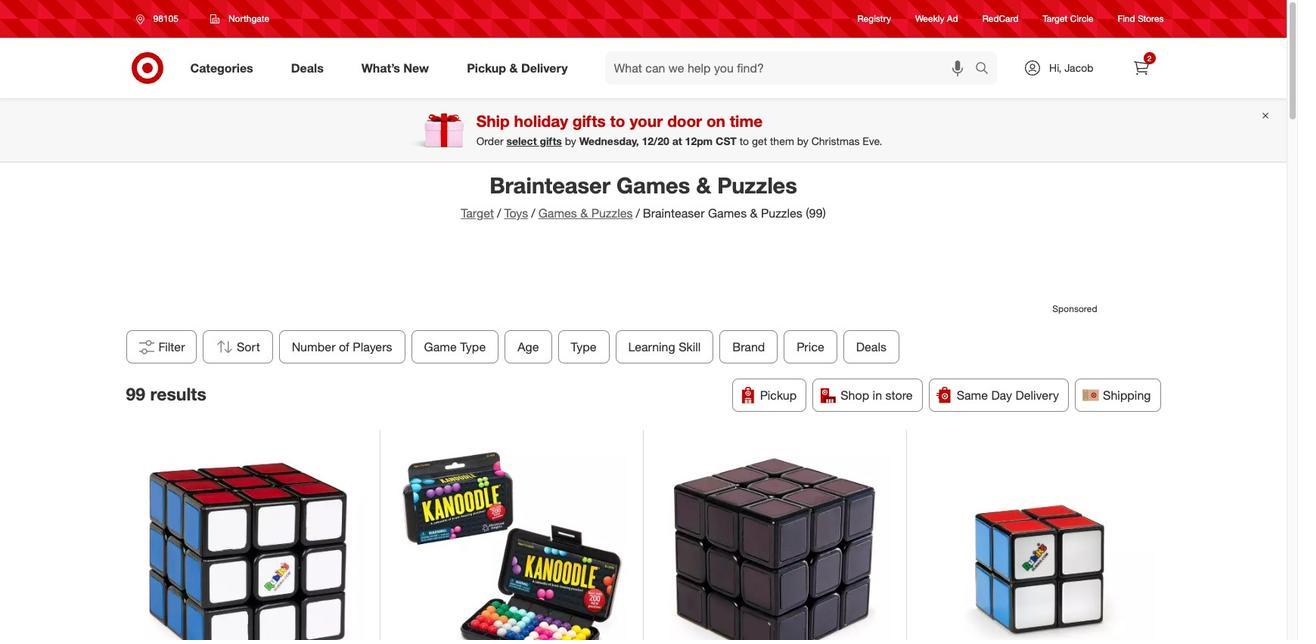 Task type: vqa. For each thing, say whether or not it's contained in the screenshot.
Victory Games
no



Task type: locate. For each thing, give the bounding box(es) containing it.
game type
[[424, 340, 486, 355]]

them
[[770, 135, 795, 148]]

0 horizontal spatial /
[[497, 206, 501, 221]]

pickup up ship
[[467, 60, 506, 75]]

1 vertical spatial deals
[[856, 340, 887, 355]]

brainteaser down "at"
[[643, 206, 705, 221]]

1 vertical spatial pickup
[[760, 388, 797, 403]]

& down 12pm
[[696, 172, 711, 199]]

deals for deals link
[[291, 60, 324, 75]]

shop
[[841, 388, 870, 403]]

delivery inside same day delivery button
[[1016, 388, 1060, 403]]

gifts
[[573, 111, 606, 131], [540, 135, 562, 148]]

select
[[507, 135, 537, 148]]

weekly ad
[[916, 13, 959, 25]]

brainteaser up the toys link
[[490, 172, 611, 199]]

1 vertical spatial target
[[461, 206, 494, 221]]

brainteaser
[[490, 172, 611, 199], [643, 206, 705, 221]]

ad
[[947, 13, 959, 25]]

gifts up wednesday,
[[573, 111, 606, 131]]

0 vertical spatial gifts
[[573, 111, 606, 131]]

target
[[1043, 13, 1068, 25], [461, 206, 494, 221]]

number
[[292, 340, 335, 355]]

2 horizontal spatial /
[[636, 206, 640, 221]]

delivery for same day delivery
[[1016, 388, 1060, 403]]

by right them
[[797, 135, 809, 148]]

in
[[873, 388, 882, 403]]

to left get
[[740, 135, 749, 148]]

delivery for pickup & delivery
[[521, 60, 568, 75]]

1 horizontal spatial delivery
[[1016, 388, 1060, 403]]

rubik's mini image
[[922, 445, 1156, 641], [922, 445, 1156, 641]]

pickup
[[467, 60, 506, 75], [760, 388, 797, 403]]

games
[[617, 172, 690, 199], [539, 206, 577, 221], [708, 206, 747, 221]]

learning
[[628, 340, 675, 355]]

1 horizontal spatial deals
[[856, 340, 887, 355]]

learning skill
[[628, 340, 701, 355]]

0 horizontal spatial by
[[565, 135, 576, 148]]

same day delivery button
[[929, 379, 1069, 412]]

day
[[992, 388, 1013, 403]]

1 type from the left
[[460, 340, 486, 355]]

your
[[630, 111, 663, 131]]

delivery inside pickup & delivery link
[[521, 60, 568, 75]]

registry link
[[858, 12, 891, 25]]

delivery up holiday at top left
[[521, 60, 568, 75]]

98105
[[153, 13, 178, 24]]

1 vertical spatial brainteaser
[[643, 206, 705, 221]]

/ left toys
[[497, 206, 501, 221]]

gifts down holiday at top left
[[540, 135, 562, 148]]

delivery right day
[[1016, 388, 1060, 403]]

pickup inside pickup & delivery link
[[467, 60, 506, 75]]

rubik's phantom 3x3 cube advanced brainteaser image
[[658, 445, 891, 641], [658, 445, 891, 641]]

categories link
[[177, 51, 272, 85]]

rubik's cube image
[[132, 445, 365, 641], [132, 445, 365, 641]]

3 / from the left
[[636, 206, 640, 221]]

cst
[[716, 135, 737, 148]]

type right age
[[571, 340, 596, 355]]

educational insights kanoodle brain-twisting solitaire game 14pc image
[[395, 445, 628, 641], [395, 445, 628, 641]]

learning skill button
[[615, 331, 714, 364]]

2 type from the left
[[571, 340, 596, 355]]

0 vertical spatial pickup
[[467, 60, 506, 75]]

search
[[969, 62, 1005, 77]]

0 horizontal spatial brainteaser
[[490, 172, 611, 199]]

find
[[1118, 13, 1136, 25]]

to
[[610, 111, 626, 131], [740, 135, 749, 148]]

0 horizontal spatial target
[[461, 206, 494, 221]]

ship
[[476, 111, 510, 131]]

game
[[424, 340, 457, 355]]

categories
[[190, 60, 253, 75]]

1 horizontal spatial by
[[797, 135, 809, 148]]

find stores
[[1118, 13, 1164, 25]]

deals
[[291, 60, 324, 75], [856, 340, 887, 355]]

sponsored
[[1053, 303, 1098, 315]]

results
[[150, 383, 206, 405]]

brand
[[732, 340, 765, 355]]

0 horizontal spatial delivery
[[521, 60, 568, 75]]

puzzles
[[718, 172, 798, 199], [592, 206, 633, 221], [761, 206, 803, 221]]

1 vertical spatial delivery
[[1016, 388, 1060, 403]]

& right toys
[[581, 206, 588, 221]]

by down holiday at top left
[[565, 135, 576, 148]]

games right toys
[[539, 206, 577, 221]]

type right game
[[460, 340, 486, 355]]

0 vertical spatial delivery
[[521, 60, 568, 75]]

1 horizontal spatial type
[[571, 340, 596, 355]]

target inside brainteaser games & puzzles target / toys / games & puzzles / brainteaser games & puzzles (99)
[[461, 206, 494, 221]]

deals up shop in store button
[[856, 340, 887, 355]]

registry
[[858, 13, 891, 25]]

/ right the games & puzzles link
[[636, 206, 640, 221]]

0 horizontal spatial gifts
[[540, 135, 562, 148]]

0 horizontal spatial pickup
[[467, 60, 506, 75]]

/
[[497, 206, 501, 221], [531, 206, 536, 221], [636, 206, 640, 221]]

deals for deals button
[[856, 340, 887, 355]]

0 horizontal spatial deals
[[291, 60, 324, 75]]

1 horizontal spatial to
[[740, 135, 749, 148]]

same day delivery
[[957, 388, 1060, 403]]

eve.
[[863, 135, 883, 148]]

type inside type button
[[571, 340, 596, 355]]

1 horizontal spatial target
[[1043, 13, 1068, 25]]

&
[[510, 60, 518, 75], [696, 172, 711, 199], [581, 206, 588, 221], [750, 206, 758, 221]]

brainteaser games & puzzles target / toys / games & puzzles / brainteaser games & puzzles (99)
[[461, 172, 826, 221]]

pickup down brand button
[[760, 388, 797, 403]]

1 horizontal spatial pickup
[[760, 388, 797, 403]]

0 horizontal spatial to
[[610, 111, 626, 131]]

target left circle
[[1043, 13, 1068, 25]]

filter
[[159, 340, 185, 355]]

0 vertical spatial deals
[[291, 60, 324, 75]]

ship holiday gifts to your door on time order select gifts by wednesday, 12/20 at 12pm cst to get them by christmas eve.
[[476, 111, 883, 148]]

shipping button
[[1075, 379, 1161, 412]]

type
[[460, 340, 486, 355], [571, 340, 596, 355]]

age
[[518, 340, 539, 355]]

shop in store
[[841, 388, 913, 403]]

door
[[668, 111, 702, 131]]

pickup button
[[732, 379, 807, 412]]

98105 button
[[126, 5, 194, 33]]

games down 12/20
[[617, 172, 690, 199]]

toys
[[504, 206, 528, 221]]

by
[[565, 135, 576, 148], [797, 135, 809, 148]]

deals inside button
[[856, 340, 887, 355]]

price button
[[784, 331, 837, 364]]

/ right the toys link
[[531, 206, 536, 221]]

new
[[404, 60, 429, 75]]

type button
[[558, 331, 609, 364]]

1 horizontal spatial brainteaser
[[643, 206, 705, 221]]

players
[[353, 340, 392, 355]]

deals left what's
[[291, 60, 324, 75]]

0 vertical spatial brainteaser
[[490, 172, 611, 199]]

pickup inside pickup button
[[760, 388, 797, 403]]

games down cst
[[708, 206, 747, 221]]

0 horizontal spatial type
[[460, 340, 486, 355]]

1 horizontal spatial /
[[531, 206, 536, 221]]

target left the toys link
[[461, 206, 494, 221]]

to up wednesday,
[[610, 111, 626, 131]]

number of players
[[292, 340, 392, 355]]



Task type: describe. For each thing, give the bounding box(es) containing it.
at
[[673, 135, 682, 148]]

12/20
[[642, 135, 670, 148]]

christmas
[[812, 135, 860, 148]]

puzzles down get
[[718, 172, 798, 199]]

skill
[[679, 340, 701, 355]]

pickup & delivery link
[[454, 51, 587, 85]]

hi, jacob
[[1050, 61, 1094, 74]]

0 vertical spatial target
[[1043, 13, 1068, 25]]

what's
[[362, 60, 400, 75]]

puzzles left (99)
[[761, 206, 803, 221]]

get
[[752, 135, 767, 148]]

(99)
[[806, 206, 826, 221]]

filter button
[[126, 331, 196, 364]]

sort
[[237, 340, 260, 355]]

stores
[[1138, 13, 1164, 25]]

shop in store button
[[813, 379, 923, 412]]

& up ship
[[510, 60, 518, 75]]

holiday
[[514, 111, 568, 131]]

deals link
[[278, 51, 343, 85]]

circle
[[1071, 13, 1094, 25]]

jacob
[[1065, 61, 1094, 74]]

pickup for pickup & delivery
[[467, 60, 506, 75]]

99
[[126, 383, 145, 405]]

redcard
[[983, 13, 1019, 25]]

0 vertical spatial to
[[610, 111, 626, 131]]

target circle link
[[1043, 12, 1094, 25]]

deals button
[[843, 331, 899, 364]]

2 / from the left
[[531, 206, 536, 221]]

search button
[[969, 51, 1005, 88]]

time
[[730, 111, 763, 131]]

1 horizontal spatial gifts
[[573, 111, 606, 131]]

type inside game type button
[[460, 340, 486, 355]]

on
[[707, 111, 726, 131]]

1 vertical spatial to
[[740, 135, 749, 148]]

99 results
[[126, 383, 206, 405]]

shipping
[[1103, 388, 1151, 403]]

target link
[[461, 206, 494, 221]]

1 vertical spatial gifts
[[540, 135, 562, 148]]

hi,
[[1050, 61, 1062, 74]]

0 horizontal spatial games
[[539, 206, 577, 221]]

price
[[797, 340, 824, 355]]

What can we help you find? suggestions appear below search field
[[605, 51, 979, 85]]

northgate
[[228, 13, 269, 24]]

redcard link
[[983, 12, 1019, 25]]

sort button
[[203, 331, 273, 364]]

pickup & delivery
[[467, 60, 568, 75]]

2 link
[[1125, 51, 1158, 85]]

1 / from the left
[[497, 206, 501, 221]]

1 by from the left
[[565, 135, 576, 148]]

pickup for pickup
[[760, 388, 797, 403]]

of
[[339, 340, 349, 355]]

toys link
[[504, 206, 528, 221]]

puzzles down wednesday,
[[592, 206, 633, 221]]

weekly ad link
[[916, 12, 959, 25]]

number of players button
[[279, 331, 405, 364]]

northgate button
[[200, 5, 279, 33]]

game type button
[[411, 331, 499, 364]]

2 by from the left
[[797, 135, 809, 148]]

2
[[1148, 54, 1152, 63]]

brand button
[[720, 331, 778, 364]]

order
[[476, 135, 504, 148]]

2 horizontal spatial games
[[708, 206, 747, 221]]

games & puzzles link
[[539, 206, 633, 221]]

& left (99)
[[750, 206, 758, 221]]

wednesday,
[[579, 135, 639, 148]]

age button
[[505, 331, 552, 364]]

what's new
[[362, 60, 429, 75]]

same
[[957, 388, 988, 403]]

what's new link
[[349, 51, 448, 85]]

find stores link
[[1118, 12, 1164, 25]]

12pm
[[685, 135, 713, 148]]

1 horizontal spatial games
[[617, 172, 690, 199]]

target circle
[[1043, 13, 1094, 25]]

store
[[886, 388, 913, 403]]

weekly
[[916, 13, 945, 25]]



